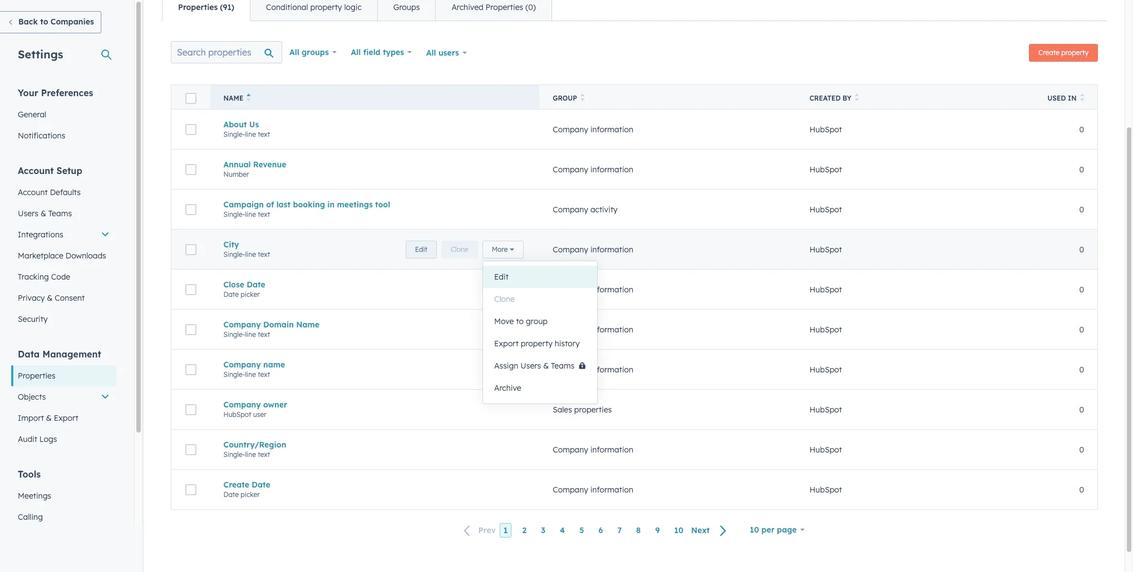 Task type: describe. For each thing, give the bounding box(es) containing it.
account for account defaults
[[18, 188, 48, 198]]

field
[[363, 47, 381, 57]]

integrations
[[18, 230, 63, 240]]

2
[[523, 526, 527, 536]]

company information for country/region
[[553, 445, 634, 455]]

3
[[541, 526, 546, 536]]

marketplace downloads
[[18, 251, 106, 261]]

hubspot for annual revenue
[[810, 165, 843, 175]]

3 information from the top
[[591, 245, 634, 255]]

7
[[618, 526, 622, 536]]

calling link
[[11, 507, 116, 528]]

line inside company domain name single-line text
[[245, 330, 256, 339]]

all groups button
[[282, 41, 344, 63]]

press to sort. element for group
[[581, 94, 585, 103]]

text inside country/region single-line text
[[258, 451, 270, 459]]

2 horizontal spatial properties
[[486, 2, 524, 12]]

information for create date
[[591, 485, 634, 495]]

notifications
[[18, 131, 65, 141]]

teams inside account setup 'element'
[[48, 209, 72, 219]]

all users
[[426, 48, 459, 58]]

security
[[18, 315, 48, 325]]

all for all groups
[[290, 47, 299, 57]]

company owner hubspot user
[[224, 400, 287, 419]]

move to group
[[494, 317, 548, 327]]

objects
[[18, 393, 46, 403]]

company inside company owner hubspot user
[[224, 400, 261, 410]]

about us single-line text
[[224, 119, 270, 138]]

annual
[[224, 160, 251, 170]]

all groups
[[290, 47, 329, 57]]

privacy & consent link
[[11, 288, 116, 309]]

account setup element
[[11, 165, 116, 330]]

tab panel containing all groups
[[162, 21, 1108, 551]]

created by
[[810, 94, 852, 102]]

text inside the company name single-line text
[[258, 371, 270, 379]]

company left activity
[[553, 205, 589, 215]]

10 per page button
[[743, 520, 812, 542]]

used in
[[1048, 94, 1077, 102]]

create property button
[[1030, 44, 1099, 62]]

tracking code
[[18, 272, 70, 282]]

0 for about us
[[1080, 124, 1085, 134]]

in
[[328, 200, 335, 210]]

security link
[[11, 309, 116, 330]]

preferences
[[41, 87, 93, 99]]

assign users & teams
[[494, 361, 575, 371]]

meetings
[[18, 492, 51, 502]]

6
[[599, 526, 603, 536]]

annual revenue number
[[224, 160, 287, 178]]

properties
[[575, 405, 612, 415]]

import & export link
[[11, 408, 116, 429]]

data management
[[18, 349, 101, 360]]

single- inside the company name single-line text
[[224, 371, 245, 379]]

9 button
[[652, 524, 664, 539]]

line inside "campaign of last booking in meetings tool single-line text"
[[245, 210, 256, 219]]

export inside import & export link
[[54, 414, 78, 424]]

10 for 10 per page
[[750, 526, 760, 536]]

properties for properties
[[18, 371, 55, 381]]

general
[[18, 110, 46, 120]]

used
[[1048, 94, 1067, 102]]

Search search field
[[171, 41, 282, 63]]

clone for 'more' popup button's "clone" button
[[451, 245, 469, 254]]

clone for "clone" button associated with move to group button
[[494, 295, 515, 305]]

code
[[51, 272, 70, 282]]

name inside company domain name single-line text
[[296, 320, 320, 330]]

logic
[[344, 2, 362, 12]]

import & export
[[18, 414, 78, 424]]

single- inside "campaign of last booking in meetings tool single-line text"
[[224, 210, 245, 219]]

text inside "campaign of last booking in meetings tool single-line text"
[[258, 210, 270, 219]]

properties for properties (91)
[[178, 2, 218, 12]]

sales
[[553, 405, 572, 415]]

defaults
[[50, 188, 81, 198]]

company information for annual revenue
[[553, 165, 634, 175]]

by
[[843, 94, 852, 102]]

4 0 from the top
[[1080, 245, 1085, 255]]

pagination navigation
[[457, 524, 734, 539]]

10 button
[[671, 524, 688, 539]]

line inside the company name single-line text
[[245, 371, 256, 379]]

calling
[[18, 513, 43, 523]]

archive
[[494, 384, 522, 394]]

company up the company activity
[[553, 165, 589, 175]]

create property
[[1039, 48, 1089, 57]]

company information for close date
[[553, 285, 634, 295]]

groups link
[[377, 0, 436, 21]]

group button
[[540, 85, 797, 109]]

name inside button
[[224, 94, 244, 102]]

your preferences
[[18, 87, 93, 99]]

hubspot for company name
[[810, 365, 843, 375]]

last
[[277, 200, 291, 210]]

notifications link
[[11, 125, 116, 146]]

data management element
[[11, 349, 116, 450]]

hubspot for create date
[[810, 485, 843, 495]]

company domain name button
[[224, 320, 526, 330]]

information for company domain name
[[591, 325, 634, 335]]

archived
[[452, 2, 484, 12]]

company information for company name
[[553, 365, 634, 375]]

meetings link
[[11, 486, 116, 507]]

single- inside city single-line text
[[224, 250, 245, 259]]

to for companies
[[40, 17, 48, 27]]

move to group button
[[483, 311, 598, 333]]

groups
[[302, 47, 329, 57]]

hubspot for company domain name
[[810, 325, 843, 335]]

single- inside country/region single-line text
[[224, 451, 245, 459]]

in
[[1068, 94, 1077, 102]]

sales properties
[[553, 405, 612, 415]]

3 company information from the top
[[553, 245, 634, 255]]

company inside the company name single-line text
[[224, 360, 261, 370]]

single- inside company domain name single-line text
[[224, 330, 245, 339]]

6 button
[[595, 524, 607, 539]]

company owner button
[[224, 400, 526, 410]]

audit
[[18, 435, 37, 445]]

marketplace
[[18, 251, 63, 261]]

meetings
[[337, 200, 373, 210]]

more button
[[483, 241, 524, 259]]

line inside "about us single-line text"
[[245, 130, 256, 138]]

user
[[253, 411, 267, 419]]

property for export
[[521, 339, 553, 349]]

company down sales
[[553, 445, 589, 455]]

all for all users
[[426, 48, 436, 58]]

create for property
[[1039, 48, 1060, 57]]

close
[[224, 280, 244, 290]]

property for create
[[1062, 48, 1089, 57]]

press to sort. image for created by
[[855, 94, 859, 101]]

all field types
[[351, 47, 404, 57]]

privacy & consent
[[18, 293, 85, 303]]

export inside export property history button
[[494, 339, 519, 349]]

company up move to group button
[[553, 285, 589, 295]]

information for about us
[[591, 124, 634, 134]]

edit for "clone" button associated with move to group button
[[494, 272, 509, 282]]

created
[[810, 94, 841, 102]]

properties (91)
[[178, 2, 234, 12]]

create date button
[[224, 480, 526, 490]]

next button
[[688, 524, 734, 539]]

prev button
[[457, 524, 500, 539]]

0 for close date
[[1080, 285, 1085, 295]]

types
[[383, 47, 404, 57]]

0 for company name
[[1080, 365, 1085, 375]]

back to companies
[[18, 17, 94, 27]]



Task type: vqa. For each thing, say whether or not it's contained in the screenshot.
the bottommost 'Account'
yes



Task type: locate. For each thing, give the bounding box(es) containing it.
0 horizontal spatial property
[[310, 2, 342, 12]]

5
[[580, 526, 584, 536]]

history
[[555, 339, 580, 349]]

0 for create date
[[1080, 485, 1085, 495]]

name button
[[210, 85, 540, 109]]

hubspot for about us
[[810, 124, 843, 134]]

company up 4
[[553, 485, 589, 495]]

& up "archive" button
[[544, 361, 549, 371]]

0 horizontal spatial create
[[224, 480, 249, 490]]

company down history
[[553, 365, 589, 375]]

line down the us
[[245, 130, 256, 138]]

& for export
[[46, 414, 52, 424]]

0 for campaign of last booking in meetings tool
[[1080, 205, 1085, 215]]

campaign of last booking in meetings tool single-line text
[[224, 200, 390, 219]]

assign users & teams button
[[483, 355, 598, 378]]

clone
[[451, 245, 469, 254], [494, 295, 515, 305]]

3 press to sort. element from the left
[[1081, 94, 1085, 103]]

2 vertical spatial property
[[521, 339, 553, 349]]

1 single- from the top
[[224, 130, 245, 138]]

archive button
[[483, 378, 598, 400]]

audit logs
[[18, 435, 57, 445]]

0 horizontal spatial export
[[54, 414, 78, 424]]

teams up integrations button at the left top
[[48, 209, 72, 219]]

property for conditional
[[310, 2, 342, 12]]

1 vertical spatial export
[[54, 414, 78, 424]]

city single-line text
[[224, 240, 270, 259]]

1 horizontal spatial export
[[494, 339, 519, 349]]

create inside button
[[1039, 48, 1060, 57]]

0 horizontal spatial press to sort. image
[[855, 94, 859, 101]]

3 0 from the top
[[1080, 205, 1085, 215]]

5 text from the top
[[258, 371, 270, 379]]

hubspot for campaign of last booking in meetings tool
[[810, 205, 843, 215]]

0 horizontal spatial users
[[18, 209, 38, 219]]

information for country/region
[[591, 445, 634, 455]]

10 0 from the top
[[1080, 485, 1085, 495]]

edit button for 'more' popup button's "clone" button
[[406, 241, 437, 259]]

properties up objects
[[18, 371, 55, 381]]

9
[[656, 526, 660, 536]]

& up integrations
[[41, 209, 46, 219]]

picker for create
[[241, 491, 260, 499]]

1 vertical spatial create
[[224, 480, 249, 490]]

0 horizontal spatial 10
[[675, 526, 684, 536]]

all for all field types
[[351, 47, 361, 57]]

press to sort. image inside used in button
[[1081, 94, 1085, 101]]

archived properties (0) link
[[436, 0, 552, 21]]

account defaults link
[[11, 182, 116, 203]]

10 right the 9 button
[[675, 526, 684, 536]]

2 horizontal spatial property
[[1062, 48, 1089, 57]]

clone up move
[[494, 295, 515, 305]]

8 button
[[633, 524, 645, 539]]

2 0 from the top
[[1080, 165, 1085, 175]]

1 horizontal spatial users
[[521, 361, 541, 371]]

0 vertical spatial to
[[40, 17, 48, 27]]

1 horizontal spatial clone button
[[483, 288, 598, 311]]

teams down history
[[551, 361, 575, 371]]

0 horizontal spatial edit button
[[406, 241, 437, 259]]

properties inside 'link'
[[178, 2, 218, 12]]

0 vertical spatial picker
[[241, 290, 260, 299]]

tools element
[[11, 469, 116, 573]]

to right move
[[516, 317, 524, 327]]

3 line from the top
[[245, 250, 256, 259]]

users
[[439, 48, 459, 58]]

7 company information from the top
[[553, 445, 634, 455]]

picker inside create date date picker
[[241, 491, 260, 499]]

company inside company domain name single-line text
[[224, 320, 261, 330]]

properties
[[178, 2, 218, 12], [486, 2, 524, 12], [18, 371, 55, 381]]

press to sort. element right in
[[1081, 94, 1085, 103]]

export up the assign on the left of page
[[494, 339, 519, 349]]

per
[[762, 526, 775, 536]]

1 vertical spatial users
[[521, 361, 541, 371]]

1 information from the top
[[591, 124, 634, 134]]

5 single- from the top
[[224, 371, 245, 379]]

account for account setup
[[18, 165, 54, 177]]

objects button
[[11, 387, 116, 408]]

1 horizontal spatial edit button
[[483, 266, 598, 288]]

1 picker from the top
[[241, 290, 260, 299]]

1 account from the top
[[18, 165, 54, 177]]

owner
[[263, 400, 287, 410]]

press to sort. element inside created by button
[[855, 94, 859, 103]]

0 vertical spatial edit button
[[406, 241, 437, 259]]

0 vertical spatial users
[[18, 209, 38, 219]]

company
[[553, 124, 589, 134], [553, 165, 589, 175], [553, 205, 589, 215], [553, 245, 589, 255], [553, 285, 589, 295], [224, 320, 261, 330], [553, 325, 589, 335], [224, 360, 261, 370], [553, 365, 589, 375], [224, 400, 261, 410], [553, 445, 589, 455], [553, 485, 589, 495]]

6 0 from the top
[[1080, 325, 1085, 335]]

picker for close
[[241, 290, 260, 299]]

domain
[[263, 320, 294, 330]]

to right back
[[40, 17, 48, 27]]

1 vertical spatial edit button
[[483, 266, 598, 288]]

single- down about
[[224, 130, 245, 138]]

5 company information from the top
[[553, 325, 634, 335]]

0 vertical spatial export
[[494, 339, 519, 349]]

logs
[[39, 435, 57, 445]]

information for annual revenue
[[591, 165, 634, 175]]

company up the 'user'
[[224, 400, 261, 410]]

data
[[18, 349, 40, 360]]

create down country/region single-line text
[[224, 480, 249, 490]]

create for date
[[224, 480, 249, 490]]

text down of
[[258, 210, 270, 219]]

edit for 'more' popup button's "clone" button
[[415, 245, 428, 254]]

2 press to sort. image from the left
[[1081, 94, 1085, 101]]

company down close date date picker in the left of the page
[[224, 320, 261, 330]]

tracking code link
[[11, 267, 116, 288]]

date
[[247, 280, 265, 290], [224, 290, 239, 299], [252, 480, 270, 490], [224, 491, 239, 499]]

users
[[18, 209, 38, 219], [521, 361, 541, 371]]

hubspot for country/region
[[810, 445, 843, 455]]

press to sort. element right by on the top of page
[[855, 94, 859, 103]]

tab panel
[[162, 21, 1108, 551]]

campaign of last booking in meetings tool button
[[224, 200, 526, 210]]

single- down the country/region
[[224, 451, 245, 459]]

0 horizontal spatial properties
[[18, 371, 55, 381]]

clone left more
[[451, 245, 469, 254]]

properties left '(0)'
[[486, 2, 524, 12]]

all left groups
[[290, 47, 299, 57]]

all left field
[[351, 47, 361, 57]]

line
[[245, 130, 256, 138], [245, 210, 256, 219], [245, 250, 256, 259], [245, 330, 256, 339], [245, 371, 256, 379], [245, 451, 256, 459]]

0 vertical spatial edit
[[415, 245, 428, 254]]

0 horizontal spatial clone button
[[442, 241, 478, 259]]

1 horizontal spatial properties
[[178, 2, 218, 12]]

text down the us
[[258, 130, 270, 138]]

0 vertical spatial account
[[18, 165, 54, 177]]

8 information from the top
[[591, 485, 634, 495]]

2 press to sort. element from the left
[[855, 94, 859, 103]]

(0)
[[526, 2, 536, 12]]

7 0 from the top
[[1080, 365, 1085, 375]]

hubspot for company owner
[[810, 405, 843, 415]]

tracking
[[18, 272, 49, 282]]

tab list
[[162, 0, 552, 21]]

line up the company name single-line text
[[245, 330, 256, 339]]

press to sort. image
[[855, 94, 859, 101], [1081, 94, 1085, 101]]

tool
[[375, 200, 390, 210]]

4 single- from the top
[[224, 330, 245, 339]]

0 for company owner
[[1080, 405, 1085, 415]]

1 vertical spatial edit
[[494, 272, 509, 282]]

properties left (91)
[[178, 2, 218, 12]]

0 vertical spatial teams
[[48, 209, 72, 219]]

2 horizontal spatial press to sort. element
[[1081, 94, 1085, 103]]

move
[[494, 317, 514, 327]]

text down name
[[258, 371, 270, 379]]

8 0 from the top
[[1080, 405, 1085, 415]]

4 information from the top
[[591, 285, 634, 295]]

4 line from the top
[[245, 330, 256, 339]]

information
[[591, 124, 634, 134], [591, 165, 634, 175], [591, 245, 634, 255], [591, 285, 634, 295], [591, 325, 634, 335], [591, 365, 634, 375], [591, 445, 634, 455], [591, 485, 634, 495]]

& inside button
[[544, 361, 549, 371]]

to for group
[[516, 317, 524, 327]]

0 horizontal spatial all
[[290, 47, 299, 57]]

6 single- from the top
[[224, 451, 245, 459]]

1 horizontal spatial create
[[1039, 48, 1060, 57]]

2 account from the top
[[18, 188, 48, 198]]

1 press to sort. element from the left
[[581, 94, 585, 103]]

4 company information from the top
[[553, 285, 634, 295]]

conditional property logic link
[[250, 0, 377, 21]]

companies
[[51, 17, 94, 27]]

10 inside 10 'button'
[[675, 526, 684, 536]]

marketplace downloads link
[[11, 246, 116, 267]]

property down group at left
[[521, 339, 553, 349]]

press to sort. element inside group button
[[581, 94, 585, 103]]

press to sort. element inside used in button
[[1081, 94, 1085, 103]]

1 0 from the top
[[1080, 124, 1085, 134]]

2 company information from the top
[[553, 165, 634, 175]]

1 vertical spatial clone
[[494, 295, 515, 305]]

single- inside "about us single-line text"
[[224, 130, 245, 138]]

hubspot inside company owner hubspot user
[[224, 411, 251, 419]]

account setup
[[18, 165, 82, 177]]

properties inside data management element
[[18, 371, 55, 381]]

to inside button
[[516, 317, 524, 327]]

single- down 'campaign'
[[224, 210, 245, 219]]

text down the domain
[[258, 330, 270, 339]]

press to sort. image inside created by button
[[855, 94, 859, 101]]

1 horizontal spatial press to sort. image
[[1081, 94, 1085, 101]]

1 horizontal spatial to
[[516, 317, 524, 327]]

1 vertical spatial to
[[516, 317, 524, 327]]

& right "privacy"
[[47, 293, 53, 303]]

create up used
[[1039, 48, 1060, 57]]

2 horizontal spatial all
[[426, 48, 436, 58]]

4 button
[[556, 524, 569, 539]]

0 horizontal spatial clone
[[451, 245, 469, 254]]

0 horizontal spatial press to sort. element
[[581, 94, 585, 103]]

name left ascending sort. press to sort descending. element at the top of the page
[[224, 94, 244, 102]]

1 horizontal spatial all
[[351, 47, 361, 57]]

1 button
[[500, 524, 512, 539]]

of
[[266, 200, 274, 210]]

line inside country/region single-line text
[[245, 451, 256, 459]]

ascending sort. press to sort descending. element
[[247, 94, 251, 103]]

properties (91) link
[[163, 0, 250, 21]]

users inside account setup 'element'
[[18, 209, 38, 219]]

3 button
[[537, 524, 550, 539]]

export property history
[[494, 339, 580, 349]]

7 information from the top
[[591, 445, 634, 455]]

edit button for "clone" button associated with move to group button
[[483, 266, 598, 288]]

1 horizontal spatial teams
[[551, 361, 575, 371]]

6 company information from the top
[[553, 365, 634, 375]]

picker down 'close'
[[241, 290, 260, 299]]

& for consent
[[47, 293, 53, 303]]

2 button
[[519, 524, 531, 539]]

company information for company domain name
[[553, 325, 634, 335]]

2 picker from the top
[[241, 491, 260, 499]]

tab list containing properties (91)
[[162, 0, 552, 21]]

1 vertical spatial name
[[296, 320, 320, 330]]

archived properties (0)
[[452, 2, 536, 12]]

country/region
[[224, 440, 286, 450]]

company up history
[[553, 325, 589, 335]]

0 horizontal spatial to
[[40, 17, 48, 27]]

10 for 10
[[675, 526, 684, 536]]

picker down country/region single-line text
[[241, 491, 260, 499]]

6 line from the top
[[245, 451, 256, 459]]

press to sort. image
[[581, 94, 585, 101]]

& right import
[[46, 414, 52, 424]]

10 left per
[[750, 526, 760, 536]]

text inside city single-line text
[[258, 250, 270, 259]]

press to sort. element for created by
[[855, 94, 859, 103]]

clone button for move to group button
[[483, 288, 598, 311]]

press to sort. image for used in
[[1081, 94, 1085, 101]]

company name button
[[224, 360, 526, 370]]

1 press to sort. image from the left
[[855, 94, 859, 101]]

2 single- from the top
[[224, 210, 245, 219]]

text inside "about us single-line text"
[[258, 130, 270, 138]]

0 vertical spatial clone button
[[442, 241, 478, 259]]

text down the country/region
[[258, 451, 270, 459]]

1
[[504, 526, 508, 536]]

10 inside the 10 per page popup button
[[750, 526, 760, 536]]

booking
[[293, 200, 325, 210]]

used in button
[[1032, 85, 1098, 109]]

clone button up group at left
[[483, 288, 598, 311]]

& inside data management element
[[46, 414, 52, 424]]

all left users
[[426, 48, 436, 58]]

your preferences element
[[11, 87, 116, 146]]

1 text from the top
[[258, 130, 270, 138]]

consent
[[55, 293, 85, 303]]

management
[[42, 349, 101, 360]]

1 line from the top
[[245, 130, 256, 138]]

company down the company activity
[[553, 245, 589, 255]]

company left name
[[224, 360, 261, 370]]

4 text from the top
[[258, 330, 270, 339]]

3 text from the top
[[258, 250, 270, 259]]

users up integrations
[[18, 209, 38, 219]]

1 company information from the top
[[553, 124, 634, 134]]

company down group
[[553, 124, 589, 134]]

property up in
[[1062, 48, 1089, 57]]

press to sort. element right group
[[581, 94, 585, 103]]

1 horizontal spatial press to sort. element
[[855, 94, 859, 103]]

1 horizontal spatial name
[[296, 320, 320, 330]]

company information for about us
[[553, 124, 634, 134]]

0 horizontal spatial edit
[[415, 245, 428, 254]]

information for close date
[[591, 285, 634, 295]]

0 vertical spatial clone
[[451, 245, 469, 254]]

ascending sort. press to sort descending. image
[[247, 94, 251, 101]]

6 text from the top
[[258, 451, 270, 459]]

created by button
[[797, 85, 1032, 109]]

clone button left more
[[442, 241, 478, 259]]

company name single-line text
[[224, 360, 285, 379]]

5 0 from the top
[[1080, 285, 1085, 295]]

hubspot for close date
[[810, 285, 843, 295]]

1 horizontal spatial property
[[521, 339, 553, 349]]

0 for annual revenue
[[1080, 165, 1085, 175]]

users inside button
[[521, 361, 541, 371]]

property left logic
[[310, 2, 342, 12]]

single- down city
[[224, 250, 245, 259]]

0 vertical spatial property
[[310, 2, 342, 12]]

company information for create date
[[553, 485, 634, 495]]

text up close date date picker in the left of the page
[[258, 250, 270, 259]]

6 information from the top
[[591, 365, 634, 375]]

0 for company domain name
[[1080, 325, 1085, 335]]

0 vertical spatial create
[[1039, 48, 1060, 57]]

9 0 from the top
[[1080, 445, 1085, 455]]

name
[[263, 360, 285, 370]]

line up close date date picker in the left of the page
[[245, 250, 256, 259]]

users & teams
[[18, 209, 72, 219]]

line down the country/region
[[245, 451, 256, 459]]

0 for country/region
[[1080, 445, 1085, 455]]

account up account defaults
[[18, 165, 54, 177]]

close date button
[[224, 280, 526, 290]]

clone button for 'more' popup button
[[442, 241, 478, 259]]

0
[[1080, 124, 1085, 134], [1080, 165, 1085, 175], [1080, 205, 1085, 215], [1080, 245, 1085, 255], [1080, 285, 1085, 295], [1080, 325, 1085, 335], [1080, 365, 1085, 375], [1080, 405, 1085, 415], [1080, 445, 1085, 455], [1080, 485, 1085, 495]]

1 horizontal spatial edit
[[494, 272, 509, 282]]

information for company name
[[591, 365, 634, 375]]

5 line from the top
[[245, 371, 256, 379]]

general link
[[11, 104, 116, 125]]

2 text from the top
[[258, 210, 270, 219]]

0 horizontal spatial teams
[[48, 209, 72, 219]]

2 line from the top
[[245, 210, 256, 219]]

press to sort. element
[[581, 94, 585, 103], [855, 94, 859, 103], [1081, 94, 1085, 103]]

picker inside close date date picker
[[241, 290, 260, 299]]

1 vertical spatial property
[[1062, 48, 1089, 57]]

single- up the company name single-line text
[[224, 330, 245, 339]]

account up users & teams
[[18, 188, 48, 198]]

integrations button
[[11, 224, 116, 246]]

property
[[310, 2, 342, 12], [1062, 48, 1089, 57], [521, 339, 553, 349]]

0 horizontal spatial name
[[224, 94, 244, 102]]

line inside city single-line text
[[245, 250, 256, 259]]

line down 'campaign'
[[245, 210, 256, 219]]

country/region button
[[224, 440, 526, 450]]

1 vertical spatial picker
[[241, 491, 260, 499]]

1 horizontal spatial clone
[[494, 295, 515, 305]]

text
[[258, 130, 270, 138], [258, 210, 270, 219], [258, 250, 270, 259], [258, 330, 270, 339], [258, 371, 270, 379], [258, 451, 270, 459]]

users down export property history
[[521, 361, 541, 371]]

1 vertical spatial teams
[[551, 361, 575, 371]]

account
[[18, 165, 54, 177], [18, 188, 48, 198]]

company domain name single-line text
[[224, 320, 320, 339]]

1 horizontal spatial 10
[[750, 526, 760, 536]]

edit
[[415, 245, 428, 254], [494, 272, 509, 282]]

teams inside button
[[551, 361, 575, 371]]

10
[[750, 526, 760, 536], [675, 526, 684, 536]]

hubspot
[[810, 124, 843, 134], [810, 165, 843, 175], [810, 205, 843, 215], [810, 245, 843, 255], [810, 285, 843, 295], [810, 325, 843, 335], [810, 365, 843, 375], [810, 405, 843, 415], [224, 411, 251, 419], [810, 445, 843, 455], [810, 485, 843, 495]]

2 information from the top
[[591, 165, 634, 175]]

all
[[290, 47, 299, 57], [351, 47, 361, 57], [426, 48, 436, 58]]

single- up company owner hubspot user
[[224, 371, 245, 379]]

7 button
[[614, 524, 626, 539]]

create inside create date date picker
[[224, 480, 249, 490]]

back to companies link
[[0, 11, 101, 33]]

1 vertical spatial account
[[18, 188, 48, 198]]

press to sort. element for used in
[[1081, 94, 1085, 103]]

more
[[492, 245, 508, 254]]

text inside company domain name single-line text
[[258, 330, 270, 339]]

export down objects button
[[54, 414, 78, 424]]

name right the domain
[[296, 320, 320, 330]]

0 vertical spatial name
[[224, 94, 244, 102]]

line up company owner hubspot user
[[245, 371, 256, 379]]

property inside tab list
[[310, 2, 342, 12]]

&
[[41, 209, 46, 219], [47, 293, 53, 303], [544, 361, 549, 371], [46, 414, 52, 424]]

5 information from the top
[[591, 325, 634, 335]]

3 single- from the top
[[224, 250, 245, 259]]

& for teams
[[41, 209, 46, 219]]

8 company information from the top
[[553, 485, 634, 495]]

press to sort. image right in
[[1081, 94, 1085, 101]]

clone button
[[442, 241, 478, 259], [483, 288, 598, 311]]

conditional
[[266, 2, 308, 12]]

1 vertical spatial clone button
[[483, 288, 598, 311]]

downloads
[[66, 251, 106, 261]]

back
[[18, 17, 38, 27]]

press to sort. image right by on the top of page
[[855, 94, 859, 101]]

close date date picker
[[224, 280, 265, 299]]



